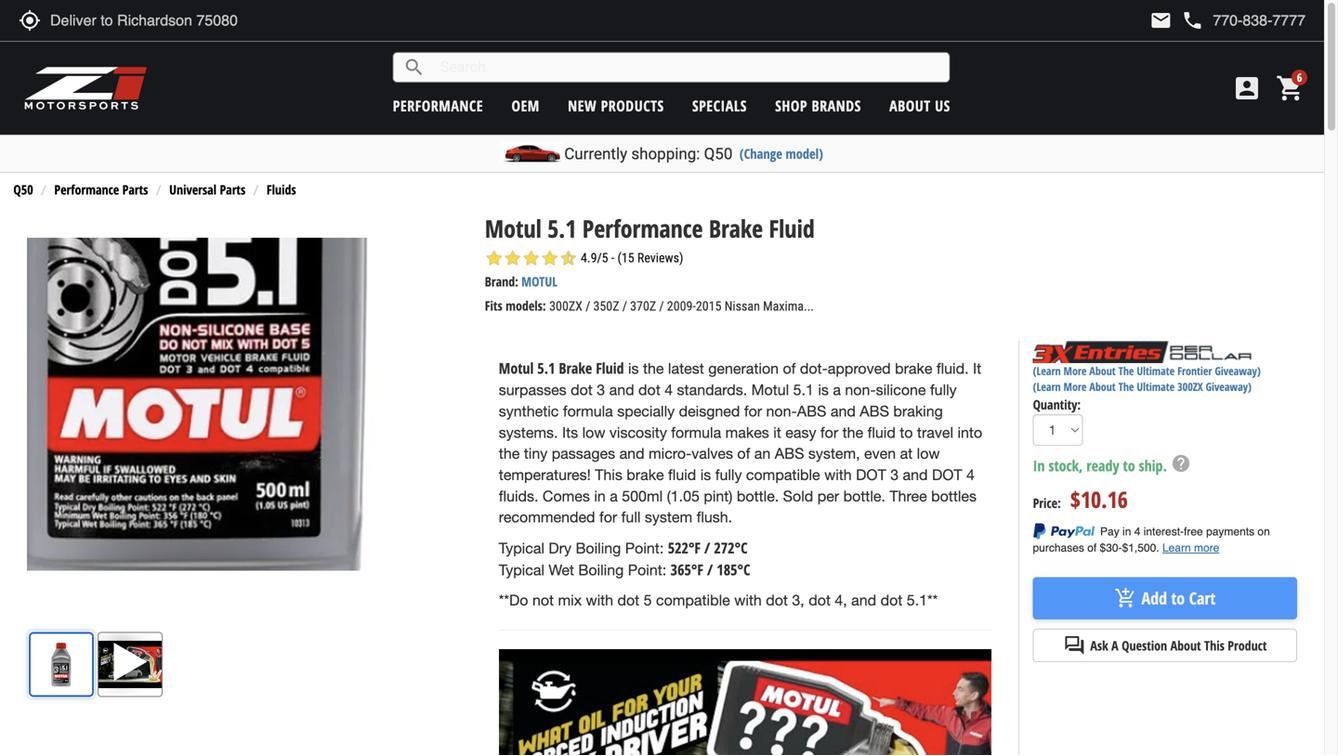 Task type: describe. For each thing, give the bounding box(es) containing it.
currently
[[564, 145, 627, 163]]

add_shopping_cart add to cart
[[1115, 587, 1216, 610]]

shop brands
[[775, 96, 861, 116]]

motul
[[521, 273, 557, 290]]

recommended
[[499, 509, 595, 526]]

1 vertical spatial brake
[[559, 358, 592, 378]]

1 vertical spatial non-
[[766, 403, 797, 420]]

and up three on the right bottom
[[903, 466, 928, 484]]

star_half
[[559, 249, 578, 268]]

0 horizontal spatial for
[[599, 509, 617, 526]]

fluids
[[267, 181, 296, 199]]

2 the from the top
[[1119, 379, 1134, 395]]

maxima...
[[763, 299, 814, 314]]

price: $10.16
[[1033, 484, 1128, 515]]

and down viscosity
[[619, 445, 645, 462]]

0 vertical spatial 3
[[597, 382, 605, 399]]

full
[[621, 509, 641, 526]]

1 vertical spatial brake
[[627, 466, 664, 484]]

0 horizontal spatial compatible
[[656, 592, 730, 609]]

1 vertical spatial fully
[[715, 466, 742, 484]]

motul for performance
[[485, 212, 542, 245]]

performance parts
[[54, 181, 148, 199]]

(change
[[740, 145, 782, 163]]

model)
[[786, 145, 823, 163]]

(1.05
[[667, 488, 700, 505]]

0 horizontal spatial 4
[[665, 382, 673, 399]]

frontier
[[1177, 363, 1212, 379]]

(learn more about the ultimate frontier giveaway) (learn more about the ultimate 300zx giveaway)
[[1033, 363, 1261, 395]]

account_box
[[1232, 73, 1262, 103]]

system,
[[808, 445, 860, 462]]

it
[[773, 424, 781, 441]]

flush.
[[697, 509, 732, 526]]

2 horizontal spatial for
[[820, 424, 838, 441]]

1 horizontal spatial is
[[700, 466, 711, 484]]

brand:
[[485, 273, 519, 290]]

new products
[[568, 96, 664, 116]]

ask
[[1090, 637, 1108, 655]]

models:
[[506, 297, 546, 315]]

dry
[[549, 540, 572, 557]]

1 horizontal spatial non-
[[845, 382, 876, 399]]

performance inside motul 5.1 performance brake fluid star star star star star_half 4.9/5 - (15 reviews) brand: motul fits models: 300zx / 350z / 370z / 2009-2015 nissan maxima...
[[582, 212, 703, 245]]

cart
[[1189, 587, 1216, 610]]

2 typical from the top
[[499, 562, 545, 579]]

5.1 for performance
[[548, 212, 576, 245]]

365°f
[[671, 560, 703, 580]]

its
[[562, 424, 578, 441]]

mail
[[1150, 9, 1172, 32]]

about inside 'question_answer ask a question about this product'
[[1171, 637, 1201, 655]]

stock,
[[1049, 456, 1083, 476]]

fluids.
[[499, 488, 538, 505]]

2 (learn from the top
[[1033, 379, 1061, 395]]

5.1 inside is the latest generation of dot-approved brake fluid. it surpasses dot 3 and dot 4 standards. motul 5.1 is a non-silicone fully synthetic formula specially deisgned for non-abs and abs braking systems. its low viscosity formula makes it easy for the fluid to travel into the tiny passages and micro-valves of an abs system, even at low temperatures! this brake fluid is fully compatible with dot 3 and dot 4 fluids. comes in a 500ml (1.05 pint) bottle. sold per bottle. three bottles recommended for full system flush.
[[793, 382, 814, 399]]

compatible inside is the latest generation of dot-approved brake fluid. it surpasses dot 3 and dot 4 standards. motul 5.1 is a non-silicone fully synthetic formula specially deisgned for non-abs and abs braking systems. its low viscosity formula makes it easy for the fluid to travel into the tiny passages and micro-valves of an abs system, even at low temperatures! this brake fluid is fully compatible with dot 3 and dot 4 fluids. comes in a 500ml (1.05 pint) bottle. sold per bottle. three bottles recommended for full system flush.
[[746, 466, 820, 484]]

latest
[[668, 360, 704, 377]]

1 vertical spatial formula
[[671, 424, 721, 441]]

with inside is the latest generation of dot-approved brake fluid. it surpasses dot 3 and dot 4 standards. motul 5.1 is a non-silicone fully synthetic formula specially deisgned for non-abs and abs braking systems. its low viscosity formula makes it easy for the fluid to travel into the tiny passages and micro-valves of an abs system, even at low temperatures! this brake fluid is fully compatible with dot 3 and dot 4 fluids. comes in a 500ml (1.05 pint) bottle. sold per bottle. three bottles recommended for full system flush.
[[824, 466, 852, 484]]

comes
[[543, 488, 590, 505]]

in stock, ready to ship. help
[[1033, 453, 1191, 476]]

deisgned
[[679, 403, 740, 420]]

1 horizontal spatial 4
[[966, 466, 975, 484]]

to inside in stock, ready to ship. help
[[1123, 456, 1135, 476]]

standards.
[[677, 382, 747, 399]]

silicone
[[876, 382, 926, 399]]

4,
[[835, 592, 847, 609]]

easy
[[786, 424, 816, 441]]

0 horizontal spatial a
[[610, 488, 618, 505]]

help
[[1171, 453, 1191, 474]]

performance link
[[393, 96, 483, 116]]

0 vertical spatial for
[[744, 403, 762, 420]]

1 horizontal spatial with
[[734, 592, 762, 609]]

shopping_cart
[[1276, 73, 1306, 103]]

typical dry boiling point: 522°f / 272°c typical wet boiling point: 365°f / 185°c
[[499, 538, 750, 580]]

1 vertical spatial boiling
[[578, 562, 624, 579]]

2 horizontal spatial is
[[818, 382, 829, 399]]

dot left 5
[[618, 592, 640, 609]]

mix
[[558, 592, 582, 609]]

/ right 522°f
[[704, 538, 710, 558]]

add
[[1142, 587, 1167, 610]]

shop brands link
[[775, 96, 861, 116]]

(learn more about the ultimate 300zx giveaway) link
[[1033, 379, 1252, 395]]

systems.
[[499, 424, 558, 441]]

0 horizontal spatial with
[[586, 592, 613, 609]]

ship.
[[1139, 456, 1167, 476]]

5.1 for brake
[[537, 358, 555, 378]]

abs down easy
[[775, 445, 804, 462]]

1 more from the top
[[1064, 363, 1087, 379]]

at
[[900, 445, 913, 462]]

2 vertical spatial to
[[1171, 587, 1185, 610]]

my_location
[[19, 9, 41, 32]]

and up system,
[[831, 403, 856, 420]]

370z
[[630, 299, 656, 314]]

0 horizontal spatial fluid
[[596, 358, 624, 378]]

/ right 365°f
[[707, 560, 713, 580]]

dot down motul 5.1 brake fluid in the left of the page
[[571, 382, 593, 399]]

currently shopping: q50 (change model)
[[564, 145, 823, 163]]

even
[[864, 445, 896, 462]]

0 horizontal spatial performance
[[54, 181, 119, 199]]

500ml
[[622, 488, 663, 505]]

q50 link
[[13, 181, 33, 199]]

1 horizontal spatial of
[[783, 360, 796, 377]]

0 vertical spatial giveaway)
[[1215, 363, 1261, 379]]

travel
[[917, 424, 953, 441]]

performance
[[393, 96, 483, 116]]

sold
[[783, 488, 813, 505]]

300zx inside (learn more about the ultimate frontier giveaway) (learn more about the ultimate 300zx giveaway)
[[1177, 379, 1203, 395]]

phone
[[1181, 9, 1204, 32]]

universal parts
[[169, 181, 246, 199]]

1 the from the top
[[1119, 363, 1134, 379]]

5
[[644, 592, 652, 609]]

abs up easy
[[797, 403, 827, 420]]

522°f
[[668, 538, 701, 558]]

0 horizontal spatial formula
[[563, 403, 613, 420]]

2 dot from the left
[[932, 466, 962, 484]]

universal
[[169, 181, 217, 199]]

parts for performance parts
[[122, 181, 148, 199]]

approved
[[828, 360, 891, 377]]

fluid.
[[937, 360, 969, 377]]

a
[[1112, 637, 1119, 655]]

2 star from the left
[[503, 249, 522, 268]]

oem link
[[512, 96, 540, 116]]

1 (learn from the top
[[1033, 363, 1061, 379]]

1 ultimate from the top
[[1137, 363, 1175, 379]]

0 horizontal spatial the
[[499, 445, 520, 462]]

tiny
[[524, 445, 548, 462]]

2 bottle. from the left
[[843, 488, 886, 505]]

to inside is the latest generation of dot-approved brake fluid. it surpasses dot 3 and dot 4 standards. motul 5.1 is a non-silicone fully synthetic formula specially deisgned for non-abs and abs braking systems. its low viscosity formula makes it easy for the fluid to travel into the tiny passages and micro-valves of an abs system, even at low temperatures! this brake fluid is fully compatible with dot 3 and dot 4 fluids. comes in a 500ml (1.05 pint) bottle. sold per bottle. three bottles recommended for full system flush.
[[900, 424, 913, 441]]

**do
[[499, 592, 528, 609]]

and up specially
[[609, 382, 634, 399]]

micro-
[[649, 445, 692, 462]]

new products link
[[568, 96, 664, 116]]

this inside 'question_answer ask a question about this product'
[[1204, 637, 1225, 655]]

1 vertical spatial point:
[[628, 562, 667, 579]]

0 horizontal spatial of
[[737, 445, 750, 462]]



Task type: vqa. For each thing, say whether or not it's contained in the screenshot.
to
yes



Task type: locate. For each thing, give the bounding box(es) containing it.
the down (learn more about the ultimate frontier giveaway) link
[[1119, 379, 1134, 395]]

more
[[1064, 363, 1087, 379], [1064, 379, 1087, 395]]

three
[[890, 488, 927, 505]]

formula up its
[[563, 403, 613, 420]]

non- down approved
[[845, 382, 876, 399]]

300zx inside motul 5.1 performance brake fluid star star star star star_half 4.9/5 - (15 reviews) brand: motul fits models: 300zx / 350z / 370z / 2009-2015 nissan maxima...
[[549, 299, 583, 314]]

0 vertical spatial non-
[[845, 382, 876, 399]]

for up makes
[[744, 403, 762, 420]]

and right 4,
[[851, 592, 876, 609]]

about down (learn more about the ultimate frontier giveaway) link
[[1090, 379, 1116, 395]]

is up specially
[[628, 360, 639, 377]]

mail phone
[[1150, 9, 1204, 32]]

this inside is the latest generation of dot-approved brake fluid. it surpasses dot 3 and dot 4 standards. motul 5.1 is a non-silicone fully synthetic formula specially deisgned for non-abs and abs braking systems. its low viscosity formula makes it easy for the fluid to travel into the tiny passages and micro-valves of an abs system, even at low temperatures! this brake fluid is fully compatible with dot 3 and dot 4 fluids. comes in a 500ml (1.05 pint) bottle. sold per bottle. three bottles recommended for full system flush.
[[595, 466, 622, 484]]

0 vertical spatial fluid
[[868, 424, 896, 441]]

1 horizontal spatial fluid
[[868, 424, 896, 441]]

q50 left performance parts
[[13, 181, 33, 199]]

a down approved
[[833, 382, 841, 399]]

braking
[[893, 403, 943, 420]]

4 up bottles
[[966, 466, 975, 484]]

1 horizontal spatial this
[[1204, 637, 1225, 655]]

0 vertical spatial fluid
[[769, 212, 815, 245]]

2 horizontal spatial the
[[843, 424, 863, 441]]

question_answer ask a question about this product
[[1063, 635, 1267, 657]]

low right at
[[917, 445, 940, 462]]

the up (learn more about the ultimate 300zx giveaway) link
[[1119, 363, 1134, 379]]

products
[[601, 96, 664, 116]]

0 vertical spatial brake
[[709, 212, 763, 245]]

1 star from the left
[[485, 249, 503, 268]]

to right add
[[1171, 587, 1185, 610]]

1 vertical spatial to
[[1123, 456, 1135, 476]]

generation
[[708, 360, 779, 377]]

2 vertical spatial motul
[[751, 382, 789, 399]]

motul for brake
[[499, 358, 534, 378]]

fluid up specially
[[596, 358, 624, 378]]

0 vertical spatial q50
[[704, 145, 733, 163]]

fits
[[485, 297, 502, 315]]

1 vertical spatial (learn
[[1033, 379, 1061, 395]]

0 horizontal spatial fully
[[715, 466, 742, 484]]

300zx down frontier
[[1177, 379, 1203, 395]]

0 horizontal spatial fluid
[[668, 466, 696, 484]]

2 horizontal spatial to
[[1171, 587, 1185, 610]]

bottle. right per
[[843, 488, 886, 505]]

1 horizontal spatial performance
[[582, 212, 703, 245]]

1 horizontal spatial fully
[[930, 382, 957, 399]]

0 vertical spatial (learn
[[1033, 363, 1061, 379]]

low up passages
[[582, 424, 605, 441]]

boiling right dry
[[576, 540, 621, 557]]

0 vertical spatial 5.1
[[548, 212, 576, 245]]

wet
[[549, 562, 574, 579]]

and
[[609, 382, 634, 399], [831, 403, 856, 420], [619, 445, 645, 462], [903, 466, 928, 484], [851, 592, 876, 609]]

0 vertical spatial a
[[833, 382, 841, 399]]

the left tiny
[[499, 445, 520, 462]]

2 vertical spatial is
[[700, 466, 711, 484]]

with down 185°c
[[734, 592, 762, 609]]

motul 5.1 performance brake fluid star star star star star_half 4.9/5 - (15 reviews) brand: motul fits models: 300zx / 350z / 370z / 2009-2015 nissan maxima...
[[485, 212, 815, 315]]

1 vertical spatial more
[[1064, 379, 1087, 395]]

1 horizontal spatial brake
[[895, 360, 932, 377]]

3 up three on the right bottom
[[890, 466, 899, 484]]

$10.16
[[1070, 484, 1128, 515]]

is down valves on the bottom right
[[700, 466, 711, 484]]

dot up specially
[[638, 382, 661, 399]]

1 vertical spatial the
[[843, 424, 863, 441]]

5.1
[[548, 212, 576, 245], [537, 358, 555, 378], [793, 382, 814, 399]]

0 vertical spatial compatible
[[746, 466, 820, 484]]

4 star from the left
[[541, 249, 559, 268]]

1 vertical spatial of
[[737, 445, 750, 462]]

1 horizontal spatial fluid
[[769, 212, 815, 245]]

1 vertical spatial this
[[1204, 637, 1225, 655]]

in
[[594, 488, 606, 505]]

formula
[[563, 403, 613, 420], [671, 424, 721, 441]]

about left us
[[889, 96, 931, 116]]

parts left universal on the top
[[122, 181, 148, 199]]

185°c
[[717, 560, 750, 580]]

the left latest
[[643, 360, 664, 377]]

specials
[[692, 96, 747, 116]]

motul link
[[521, 273, 557, 290]]

Search search field
[[425, 53, 949, 82]]

1 parts from the left
[[122, 181, 148, 199]]

motul up surpasses
[[499, 358, 534, 378]]

1 horizontal spatial for
[[744, 403, 762, 420]]

1 horizontal spatial to
[[1123, 456, 1135, 476]]

1 vertical spatial performance
[[582, 212, 703, 245]]

300zx down motul
[[549, 299, 583, 314]]

1 horizontal spatial bottle.
[[843, 488, 886, 505]]

1 vertical spatial giveaway)
[[1206, 379, 1252, 395]]

1 horizontal spatial compatible
[[746, 466, 820, 484]]

oem
[[512, 96, 540, 116]]

dot down even
[[856, 466, 886, 484]]

abs
[[797, 403, 827, 420], [860, 403, 889, 420], [775, 445, 804, 462]]

dot left 4,
[[809, 592, 831, 609]]

fluid up (1.05
[[668, 466, 696, 484]]

2 more from the top
[[1064, 379, 1087, 395]]

compatible down 365°f
[[656, 592, 730, 609]]

**do not mix with dot 5 compatible with dot 3, dot 4, and dot 5.1**
[[499, 592, 938, 609]]

typical left dry
[[499, 540, 545, 557]]

with down system,
[[824, 466, 852, 484]]

this up in
[[595, 466, 622, 484]]

0 vertical spatial low
[[582, 424, 605, 441]]

0 vertical spatial of
[[783, 360, 796, 377]]

/ right '350z'
[[622, 299, 627, 314]]

of left an
[[737, 445, 750, 462]]

1 horizontal spatial dot
[[932, 466, 962, 484]]

point: up 5
[[628, 562, 667, 579]]

3 star from the left
[[522, 249, 541, 268]]

about us link
[[889, 96, 950, 116]]

ultimate up (learn more about the ultimate 300zx giveaway) link
[[1137, 363, 1175, 379]]

to left the ship.
[[1123, 456, 1135, 476]]

1 horizontal spatial low
[[917, 445, 940, 462]]

point: down full
[[625, 540, 664, 557]]

giveaway) right frontier
[[1215, 363, 1261, 379]]

bottle. right pint)
[[737, 488, 779, 505]]

search
[[403, 56, 425, 79]]

0 horizontal spatial brake
[[559, 358, 592, 378]]

0 horizontal spatial 300zx
[[549, 299, 583, 314]]

dot up bottles
[[932, 466, 962, 484]]

of left dot-
[[783, 360, 796, 377]]

1 vertical spatial a
[[610, 488, 618, 505]]

about up (learn more about the ultimate 300zx giveaway) link
[[1090, 363, 1116, 379]]

a
[[833, 382, 841, 399], [610, 488, 618, 505]]

ready
[[1087, 456, 1119, 476]]

q50
[[704, 145, 733, 163], [13, 181, 33, 199]]

350z
[[593, 299, 619, 314]]

0 vertical spatial is
[[628, 360, 639, 377]]

to up at
[[900, 424, 913, 441]]

0 vertical spatial 4
[[665, 382, 673, 399]]

a right in
[[610, 488, 618, 505]]

fluids link
[[267, 181, 296, 199]]

1 horizontal spatial the
[[643, 360, 664, 377]]

makes
[[725, 424, 769, 441]]

1 bottle. from the left
[[737, 488, 779, 505]]

(learn
[[1033, 363, 1061, 379], [1033, 379, 1061, 395]]

1 horizontal spatial 3
[[890, 466, 899, 484]]

1 vertical spatial 5.1
[[537, 358, 555, 378]]

0 horizontal spatial brake
[[627, 466, 664, 484]]

the
[[643, 360, 664, 377], [843, 424, 863, 441], [499, 445, 520, 462]]

1 vertical spatial fluid
[[668, 466, 696, 484]]

about right 'question'
[[1171, 637, 1201, 655]]

1 vertical spatial compatible
[[656, 592, 730, 609]]

0 vertical spatial the
[[1119, 363, 1134, 379]]

1 vertical spatial 3
[[890, 466, 899, 484]]

1 vertical spatial 4
[[966, 466, 975, 484]]

1 vertical spatial q50
[[13, 181, 33, 199]]

system
[[645, 509, 692, 526]]

boiling right wet
[[578, 562, 624, 579]]

5.1 down dot-
[[793, 382, 814, 399]]

5.1**
[[907, 592, 938, 609]]

dot left 5.1** in the right of the page
[[881, 592, 903, 609]]

0 horizontal spatial non-
[[766, 403, 797, 420]]

2015
[[696, 299, 722, 314]]

into
[[958, 424, 982, 441]]

brake up surpasses
[[559, 358, 592, 378]]

z1 motorsports logo image
[[23, 65, 148, 112]]

parts right universal on the top
[[220, 181, 246, 199]]

is the latest generation of dot-approved brake fluid. it surpasses dot 3 and dot 4 standards. motul 5.1 is a non-silicone fully synthetic formula specially deisgned for non-abs and abs braking systems. its low viscosity formula makes it easy for the fluid to travel into the tiny passages and micro-valves of an abs system, even at low temperatures! this brake fluid is fully compatible with dot 3 and dot 4 fluids. comes in a 500ml (1.05 pint) bottle. sold per bottle. three bottles recommended for full system flush.
[[499, 360, 982, 526]]

in
[[1033, 456, 1045, 476]]

5.1 inside motul 5.1 performance brake fluid star star star star star_half 4.9/5 - (15 reviews) brand: motul fits models: 300zx / 350z / 370z / 2009-2015 nissan maxima...
[[548, 212, 576, 245]]

4 down latest
[[665, 382, 673, 399]]

1 vertical spatial fluid
[[596, 358, 624, 378]]

3 down motul 5.1 brake fluid in the left of the page
[[597, 382, 605, 399]]

motul inside is the latest generation of dot-approved brake fluid. it surpasses dot 3 and dot 4 standards. motul 5.1 is a non-silicone fully synthetic formula specially deisgned for non-abs and abs braking systems. its low viscosity formula makes it easy for the fluid to travel into the tiny passages and micro-valves of an abs system, even at low temperatures! this brake fluid is fully compatible with dot 3 and dot 4 fluids. comes in a 500ml (1.05 pint) bottle. sold per bottle. three bottles recommended for full system flush.
[[751, 382, 789, 399]]

motul 5.1 brake fluid
[[499, 358, 624, 378]]

viscosity
[[610, 424, 667, 441]]

abs down silicone
[[860, 403, 889, 420]]

dot left 3,
[[766, 592, 788, 609]]

motul
[[485, 212, 542, 245], [499, 358, 534, 378], [751, 382, 789, 399]]

brake up 500ml
[[627, 466, 664, 484]]

performance right q50 "link"
[[54, 181, 119, 199]]

with
[[824, 466, 852, 484], [586, 592, 613, 609], [734, 592, 762, 609]]

1 vertical spatial ultimate
[[1137, 379, 1175, 395]]

shop
[[775, 96, 808, 116]]

0 vertical spatial this
[[595, 466, 622, 484]]

bottles
[[931, 488, 977, 505]]

0 horizontal spatial 3
[[597, 382, 605, 399]]

2009-
[[667, 299, 696, 314]]

an
[[754, 445, 771, 462]]

for left full
[[599, 509, 617, 526]]

2 horizontal spatial with
[[824, 466, 852, 484]]

5.1 up star_half
[[548, 212, 576, 245]]

motul up "brand:"
[[485, 212, 542, 245]]

about us
[[889, 96, 950, 116]]

0 vertical spatial ultimate
[[1137, 363, 1175, 379]]

1 horizontal spatial brake
[[709, 212, 763, 245]]

0 horizontal spatial bottle.
[[737, 488, 779, 505]]

(learn more about the ultimate frontier giveaway) link
[[1033, 363, 1261, 379]]

1 vertical spatial is
[[818, 382, 829, 399]]

0 vertical spatial fully
[[930, 382, 957, 399]]

4.9/5 -
[[581, 251, 615, 266]]

0 vertical spatial to
[[900, 424, 913, 441]]

0 horizontal spatial to
[[900, 424, 913, 441]]

fluid down the (change model) link at right
[[769, 212, 815, 245]]

typical up **do
[[499, 562, 545, 579]]

non- up it
[[766, 403, 797, 420]]

0 horizontal spatial low
[[582, 424, 605, 441]]

parts for universal parts
[[220, 181, 246, 199]]

0 vertical spatial the
[[643, 360, 664, 377]]

1 dot from the left
[[856, 466, 886, 484]]

not
[[532, 592, 554, 609]]

1 typical from the top
[[499, 540, 545, 557]]

brake inside motul 5.1 performance brake fluid star star star star star_half 4.9/5 - (15 reviews) brand: motul fits models: 300zx / 350z / 370z / 2009-2015 nissan maxima...
[[709, 212, 763, 245]]

is
[[628, 360, 639, 377], [818, 382, 829, 399], [700, 466, 711, 484]]

compatible
[[746, 466, 820, 484], [656, 592, 730, 609]]

brake
[[709, 212, 763, 245], [559, 358, 592, 378]]

for up system,
[[820, 424, 838, 441]]

1 horizontal spatial a
[[833, 382, 841, 399]]

performance parts link
[[54, 181, 148, 199]]

0 horizontal spatial parts
[[122, 181, 148, 199]]

formula down the deisgned
[[671, 424, 721, 441]]

giveaway) down frontier
[[1206, 379, 1252, 395]]

specially
[[617, 403, 675, 420]]

new
[[568, 96, 597, 116]]

2 ultimate from the top
[[1137, 379, 1175, 395]]

the up system,
[[843, 424, 863, 441]]

3,
[[792, 592, 805, 609]]

4
[[665, 382, 673, 399], [966, 466, 975, 484]]

price:
[[1033, 494, 1061, 512]]

0 horizontal spatial this
[[595, 466, 622, 484]]

add_shopping_cart
[[1115, 588, 1137, 610]]

universal parts link
[[169, 181, 246, 199]]

1 horizontal spatial q50
[[704, 145, 733, 163]]

shopping:
[[631, 145, 700, 163]]

of
[[783, 360, 796, 377], [737, 445, 750, 462]]

is down dot-
[[818, 382, 829, 399]]

compatible up sold
[[746, 466, 820, 484]]

0 vertical spatial boiling
[[576, 540, 621, 557]]

typical
[[499, 540, 545, 557], [499, 562, 545, 579]]

boiling
[[576, 540, 621, 557], [578, 562, 624, 579]]

pint)
[[704, 488, 733, 505]]

with right "mix"
[[586, 592, 613, 609]]

fully up pint)
[[715, 466, 742, 484]]

dot
[[571, 382, 593, 399], [638, 382, 661, 399], [618, 592, 640, 609], [766, 592, 788, 609], [809, 592, 831, 609], [881, 592, 903, 609]]

q50 left (change
[[704, 145, 733, 163]]

2 vertical spatial 5.1
[[793, 382, 814, 399]]

fully
[[930, 382, 957, 399], [715, 466, 742, 484]]

0 horizontal spatial is
[[628, 360, 639, 377]]

performance up 4.9/5 -
[[582, 212, 703, 245]]

motul down generation
[[751, 382, 789, 399]]

passages
[[552, 445, 615, 462]]

0 vertical spatial point:
[[625, 540, 664, 557]]

fluid up even
[[868, 424, 896, 441]]

dot-
[[800, 360, 828, 377]]

this left 'product'
[[1204, 637, 1225, 655]]

1 vertical spatial low
[[917, 445, 940, 462]]

0 vertical spatial brake
[[895, 360, 932, 377]]

5.1 up surpasses
[[537, 358, 555, 378]]

/ right 370z
[[659, 299, 664, 314]]

1 horizontal spatial formula
[[671, 424, 721, 441]]

/ left '350z'
[[586, 299, 590, 314]]

per
[[818, 488, 839, 505]]

0 horizontal spatial q50
[[13, 181, 33, 199]]

performance
[[54, 181, 119, 199], [582, 212, 703, 245]]

2 parts from the left
[[220, 181, 246, 199]]

fully down fluid.
[[930, 382, 957, 399]]

this
[[595, 466, 622, 484], [1204, 637, 1225, 655]]

fluid inside motul 5.1 performance brake fluid star star star star star_half 4.9/5 - (15 reviews) brand: motul fits models: 300zx / 350z / 370z / 2009-2015 nissan maxima...
[[769, 212, 815, 245]]

question_answer
[[1063, 635, 1086, 657]]

brake up nissan
[[709, 212, 763, 245]]

ultimate down (learn more about the ultimate frontier giveaway) link
[[1137, 379, 1175, 395]]

brake up silicone
[[895, 360, 932, 377]]

motul inside motul 5.1 performance brake fluid star star star star star_half 4.9/5 - (15 reviews) brand: motul fits models: 300zx / 350z / 370z / 2009-2015 nissan maxima...
[[485, 212, 542, 245]]



